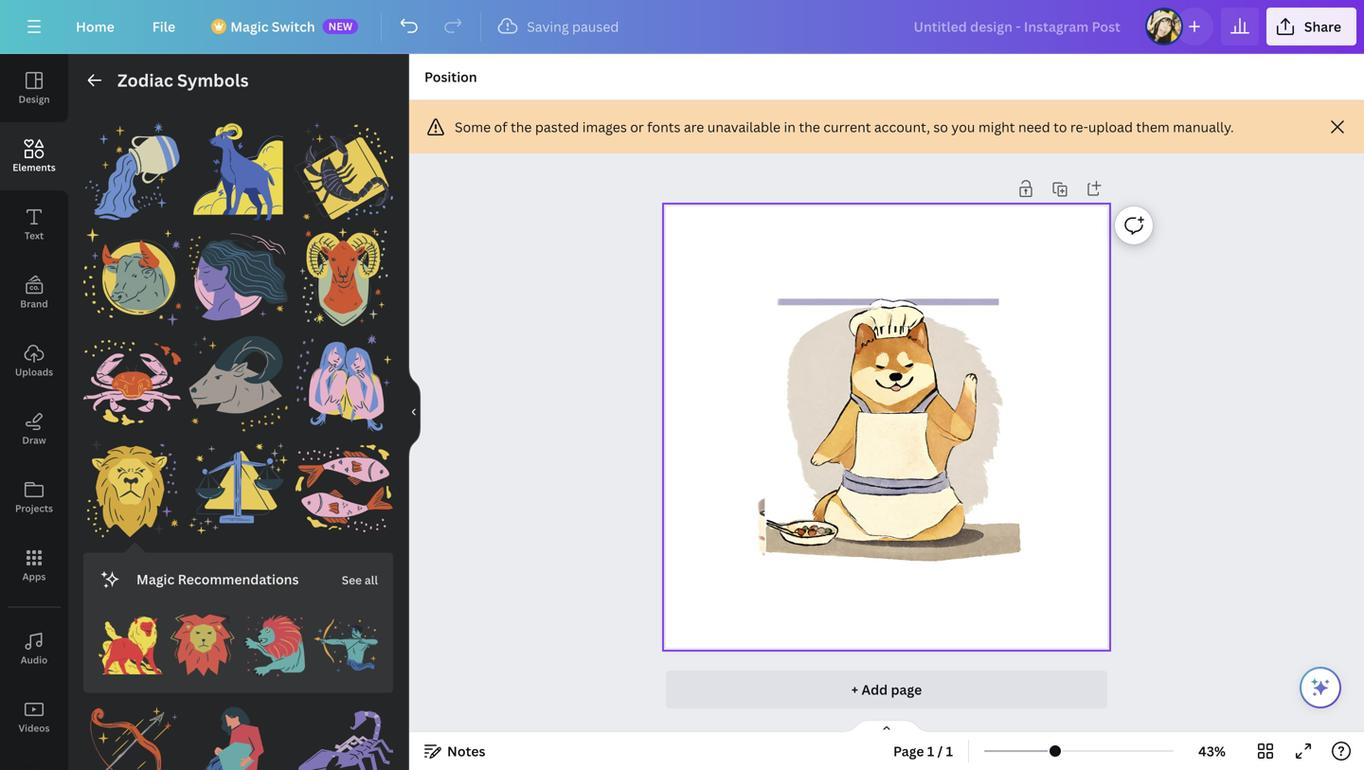Task type: describe. For each thing, give the bounding box(es) containing it.
home link
[[61, 8, 130, 45]]

0 horizontal spatial star sign aries image
[[189, 122, 287, 220]]

apps
[[22, 570, 46, 583]]

0 vertical spatial star sign aquarius image
[[83, 122, 182, 220]]

/
[[938, 742, 943, 760]]

see all
[[342, 572, 378, 588]]

0 horizontal spatial star sign sagittarius image
[[83, 704, 182, 770]]

see
[[342, 572, 362, 588]]

star sign libra image
[[189, 440, 287, 538]]

draw button
[[0, 395, 68, 463]]

need
[[1018, 118, 1050, 136]]

notes button
[[417, 736, 493, 766]]

account,
[[874, 118, 930, 136]]

re-
[[1071, 118, 1089, 136]]

43% button
[[1182, 736, 1243, 766]]

canva assistant image
[[1309, 676, 1332, 699]]

+ add page button
[[666, 671, 1108, 709]]

side panel tab list
[[0, 54, 68, 770]]

paused
[[572, 18, 619, 36]]

of
[[494, 118, 507, 136]]

symbols
[[177, 69, 249, 92]]

star sign capricorn image
[[189, 334, 287, 432]]

file
[[152, 18, 175, 36]]

upload
[[1089, 118, 1133, 136]]

images
[[582, 118, 627, 136]]

magic for magic switch
[[230, 18, 269, 36]]

position button
[[417, 62, 485, 92]]

text
[[25, 229, 44, 242]]

Design title text field
[[899, 8, 1138, 45]]

pasted
[[535, 118, 579, 136]]

apps button
[[0, 532, 68, 600]]

text button
[[0, 190, 68, 259]]

1 the from the left
[[511, 118, 532, 136]]

add
[[862, 681, 888, 699]]

new
[[328, 19, 353, 33]]

2 1 from the left
[[946, 742, 953, 760]]

saving paused status
[[489, 15, 629, 38]]

2 the from the left
[[799, 118, 820, 136]]

share
[[1305, 18, 1342, 36]]

are
[[684, 118, 704, 136]]

audio button
[[0, 615, 68, 683]]

main menu bar
[[0, 0, 1364, 54]]

uploads button
[[0, 327, 68, 395]]

videos
[[19, 722, 50, 735]]

share button
[[1267, 8, 1357, 45]]

design button
[[0, 54, 68, 122]]

magic for magic recommendations
[[136, 571, 175, 589]]

page
[[891, 681, 922, 699]]



Task type: locate. For each thing, give the bounding box(es) containing it.
zodiac
[[117, 69, 173, 92]]

+ add page
[[852, 681, 922, 699]]

0 vertical spatial star sign aries image
[[189, 122, 287, 220]]

0 vertical spatial star sign sagittarius image
[[314, 614, 378, 678]]

them
[[1136, 118, 1170, 136]]

magic left "recommendations"
[[136, 571, 175, 589]]

star sign aquarius image
[[83, 122, 182, 220], [189, 704, 287, 770]]

43%
[[1199, 742, 1226, 760]]

magic recommendations
[[136, 571, 299, 589]]

1 horizontal spatial the
[[799, 118, 820, 136]]

0 vertical spatial star sign scorpio image
[[295, 122, 393, 220]]

2 star sign scorpio image from the top
[[295, 704, 393, 770]]

projects button
[[0, 463, 68, 532]]

1 horizontal spatial magic
[[230, 18, 269, 36]]

page
[[893, 742, 924, 760]]

design
[[18, 93, 50, 106]]

the right of
[[511, 118, 532, 136]]

recommendations
[[178, 571, 299, 589]]

0 horizontal spatial 1
[[927, 742, 934, 760]]

hide image
[[408, 367, 421, 458]]

unavailable
[[708, 118, 781, 136]]

all
[[365, 572, 378, 588]]

0 horizontal spatial the
[[511, 118, 532, 136]]

1 horizontal spatial star sign aquarius image
[[189, 704, 287, 770]]

or
[[630, 118, 644, 136]]

notes
[[447, 742, 486, 760]]

star sign taurus image
[[83, 228, 182, 326]]

0 horizontal spatial star sign aquarius image
[[83, 122, 182, 220]]

see all button
[[340, 561, 380, 598]]

saving
[[527, 18, 569, 36]]

saving paused
[[527, 18, 619, 36]]

star sign virgo image
[[189, 228, 287, 326]]

1 vertical spatial magic
[[136, 571, 175, 589]]

you
[[952, 118, 975, 136]]

star sign aries image
[[189, 122, 287, 220], [295, 228, 393, 326]]

show pages image
[[841, 719, 932, 734]]

magic switch
[[230, 18, 315, 36]]

page 1 / 1
[[893, 742, 953, 760]]

0 horizontal spatial magic
[[136, 571, 175, 589]]

file button
[[137, 8, 191, 45]]

audio
[[21, 654, 48, 667]]

1 1 from the left
[[927, 742, 934, 760]]

1 horizontal spatial star sign aries image
[[295, 228, 393, 326]]

star sign scorpio image
[[295, 122, 393, 220], [295, 704, 393, 770]]

manually.
[[1173, 118, 1234, 136]]

elements
[[13, 161, 56, 174]]

brand
[[20, 298, 48, 310]]

magic inside the main menu bar
[[230, 18, 269, 36]]

home
[[76, 18, 114, 36]]

current
[[824, 118, 871, 136]]

the
[[511, 118, 532, 136], [799, 118, 820, 136]]

1 vertical spatial star sign aries image
[[295, 228, 393, 326]]

1 vertical spatial star sign scorpio image
[[295, 704, 393, 770]]

so
[[934, 118, 948, 136]]

some of the pasted images or fonts are unavailable in the current account, so you might need to re-upload them manually.
[[455, 118, 1234, 136]]

some
[[455, 118, 491, 136]]

1 right /
[[946, 742, 953, 760]]

1
[[927, 742, 934, 760], [946, 742, 953, 760]]

position
[[424, 68, 477, 86]]

+
[[852, 681, 859, 699]]

draw
[[22, 434, 46, 447]]

projects
[[15, 502, 53, 515]]

group
[[83, 111, 182, 220], [189, 111, 287, 220], [295, 111, 393, 220], [83, 217, 182, 326], [189, 217, 287, 326], [295, 217, 393, 326], [83, 322, 182, 432], [189, 322, 287, 432], [295, 322, 393, 432], [83, 428, 182, 538], [189, 428, 287, 538], [295, 428, 393, 538], [99, 602, 163, 678], [170, 602, 234, 678], [242, 602, 306, 678], [314, 602, 378, 678], [83, 693, 182, 770], [295, 693, 393, 770], [189, 704, 287, 770]]

1 left /
[[927, 742, 934, 760]]

1 vertical spatial star sign aquarius image
[[189, 704, 287, 770]]

1 horizontal spatial star sign sagittarius image
[[314, 614, 378, 678]]

switch
[[272, 18, 315, 36]]

fonts
[[647, 118, 681, 136]]

zodiac symbols
[[117, 69, 249, 92]]

in
[[784, 118, 796, 136]]

1 horizontal spatial 1
[[946, 742, 953, 760]]

the right the in
[[799, 118, 820, 136]]

star sign leo image
[[83, 440, 182, 538], [99, 614, 163, 678], [170, 614, 234, 678], [242, 614, 306, 678]]

1 vertical spatial star sign sagittarius image
[[83, 704, 182, 770]]

star sign cancer image
[[83, 334, 182, 432]]

0 vertical spatial magic
[[230, 18, 269, 36]]

star sign gemini image
[[295, 334, 393, 432]]

1 star sign scorpio image from the top
[[295, 122, 393, 220]]

star sign pisces image
[[295, 440, 393, 538]]

magic
[[230, 18, 269, 36], [136, 571, 175, 589]]

to
[[1054, 118, 1067, 136]]

might
[[979, 118, 1015, 136]]

star sign sagittarius image
[[314, 614, 378, 678], [83, 704, 182, 770]]

brand button
[[0, 259, 68, 327]]

uploads
[[15, 366, 53, 379]]

elements button
[[0, 122, 68, 190]]

magic left switch
[[230, 18, 269, 36]]

videos button
[[0, 683, 68, 751]]



Task type: vqa. For each thing, say whether or not it's contained in the screenshot.
Try Canva Pro
no



